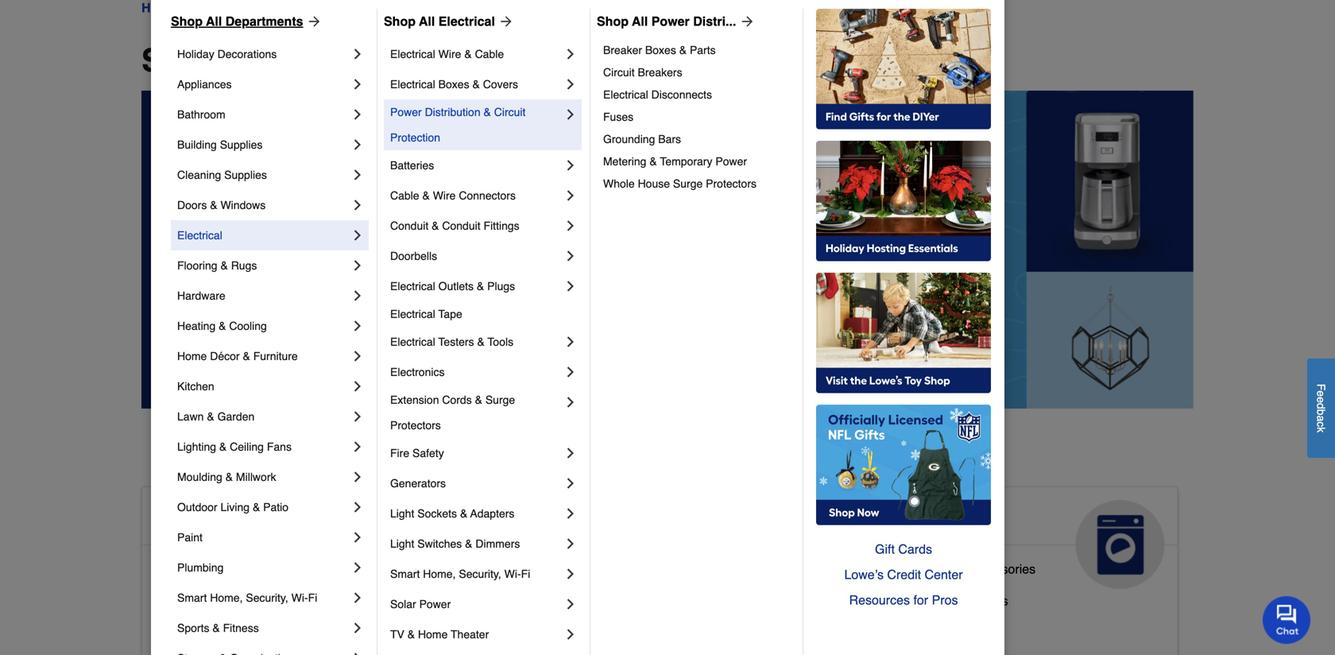 Task type: describe. For each thing, give the bounding box(es) containing it.
flooring
[[177, 259, 218, 272]]

arrow right image
[[303, 14, 322, 29]]

cards
[[899, 542, 933, 557]]

fuses
[[603, 111, 634, 123]]

electrical wire & cable link
[[390, 39, 563, 69]]

electrical testers & tools link
[[390, 327, 563, 357]]

& up the wine at the bottom right
[[956, 562, 965, 576]]

home décor & furniture link
[[177, 341, 350, 371]]

cable & wire connectors
[[390, 189, 516, 202]]

doors & windows link
[[177, 190, 350, 220]]

2 e from the top
[[1316, 397, 1328, 403]]

smart for the right smart home, security, wi-fi link
[[390, 568, 420, 580]]

& up house
[[650, 155, 657, 168]]

security, for smart home, security, wi-fi link to the left
[[246, 592, 288, 604]]

1 vertical spatial appliances link
[[851, 487, 1178, 589]]

décor
[[210, 350, 240, 363]]

0 horizontal spatial appliances link
[[177, 69, 350, 99]]

arrow right image for shop all power distri...
[[737, 14, 756, 29]]

extension cords & surge protectors link
[[390, 387, 563, 438]]

supplies for livestock supplies
[[566, 587, 615, 602]]

light for light sockets & adapters
[[390, 507, 415, 520]]

chevron right image for electrical outlets & plugs
[[563, 278, 579, 294]]

chevron right image for generators "link"
[[563, 475, 579, 491]]

adapters
[[471, 507, 515, 520]]

accessories
[[968, 562, 1036, 576]]

bathroom link
[[177, 99, 350, 130]]

k
[[1316, 427, 1328, 433]]

distri...
[[693, 14, 737, 29]]

chevron right image for electrical wire & cable
[[563, 46, 579, 62]]

all down 'shop all departments' link
[[229, 42, 269, 79]]

tv
[[390, 628, 405, 641]]

& down cable & wire connectors
[[432, 219, 439, 232]]

chevron right image for lighting & ceiling fans link
[[350, 439, 366, 455]]

flooring & rugs
[[177, 259, 257, 272]]

shop for shop all departments
[[171, 14, 203, 29]]

conduit & conduit fittings link
[[390, 211, 563, 241]]

0 vertical spatial protectors
[[706, 177, 757, 190]]

furniture inside home décor & furniture link
[[253, 350, 298, 363]]

circuit inside the power distribution & circuit protection
[[494, 106, 526, 118]]

breaker boxes & parts link
[[603, 39, 792, 61]]

accessible bathroom
[[155, 562, 275, 576]]

lighting & ceiling fans link
[[177, 432, 350, 462]]

& up "circuit breakers" link
[[680, 44, 687, 56]]

1 horizontal spatial smart home, security, wi-fi link
[[390, 559, 563, 589]]

chevron right image for light sockets & adapters
[[563, 506, 579, 522]]

building supplies
[[177, 138, 263, 151]]

& left ceiling
[[219, 440, 227, 453]]

1 vertical spatial bathroom
[[219, 562, 275, 576]]

shop all departments link
[[171, 12, 322, 31]]

electrical disconnects
[[603, 88, 712, 101]]

1 e from the top
[[1316, 390, 1328, 397]]

electrical testers & tools
[[390, 336, 514, 348]]

batteries link
[[390, 150, 563, 180]]

electrical for electrical boxes & covers
[[390, 78, 436, 91]]

light switches & dimmers
[[390, 537, 520, 550]]

accessible for accessible bedroom
[[155, 593, 216, 608]]

beverage & wine chillers link
[[864, 590, 1009, 622]]

doorbells link
[[390, 241, 563, 271]]

lowe's credit center
[[845, 567, 963, 582]]

holiday decorations
[[177, 48, 277, 60]]

cable & wire connectors link
[[390, 180, 563, 211]]

livestock supplies link
[[509, 584, 615, 615]]

furniture inside pet beds, houses, & furniture link
[[630, 619, 681, 634]]

& right houses,
[[618, 619, 627, 634]]

all for power
[[632, 14, 648, 29]]

chevron right image for tv & home theater link at bottom left
[[563, 627, 579, 642]]

outlets
[[439, 280, 474, 293]]

metering & temporary power
[[603, 155, 747, 168]]

chevron right image for electrical testers & tools
[[563, 334, 579, 350]]

supplies for building supplies
[[220, 138, 263, 151]]

fi for the right smart home, security, wi-fi link
[[521, 568, 531, 580]]

& right 'sockets' at the left bottom
[[460, 507, 468, 520]]

0 vertical spatial surge
[[673, 177, 703, 190]]

chevron right image for 'cleaning supplies' link
[[350, 167, 366, 183]]

chevron right image for lawn & garden
[[350, 409, 366, 425]]

chevron right image for doorbells
[[563, 248, 579, 264]]

shop for shop all electrical
[[384, 14, 416, 29]]

light sockets & adapters link
[[390, 499, 563, 529]]

electrical outlets & plugs link
[[390, 271, 563, 301]]

protectors inside extension cords & surge protectors
[[390, 419, 441, 432]]

outdoor living & patio link
[[177, 492, 350, 522]]

& up 'electrical boxes & covers' link
[[465, 48, 472, 60]]

parts inside breaker boxes & parts link
[[690, 44, 716, 56]]

electrical tape link
[[390, 301, 579, 327]]

lighting
[[177, 440, 216, 453]]

electrical tape
[[390, 308, 463, 320]]

accessible home image
[[368, 500, 457, 589]]

light for light switches & dimmers
[[390, 537, 415, 550]]

officially licensed n f l gifts. shop now. image
[[817, 405, 991, 526]]

& left pros
[[922, 593, 930, 608]]

& right décor
[[243, 350, 250, 363]]

fitness
[[223, 622, 259, 634]]

chevron right image for paint link
[[350, 530, 366, 545]]

holiday decorations link
[[177, 39, 350, 69]]

electrical for electrical tape
[[390, 308, 436, 320]]

outdoor living & patio
[[177, 501, 289, 514]]

departments for shop all departments
[[278, 42, 473, 79]]

0 horizontal spatial smart home, security, wi-fi link
[[177, 583, 350, 613]]

electronics
[[390, 366, 445, 378]]

& right lawn
[[207, 410, 214, 423]]

electrical disconnects link
[[603, 83, 792, 106]]

electrical boxes & covers
[[390, 78, 518, 91]]

1 vertical spatial pet
[[509, 619, 528, 634]]

& inside "link"
[[253, 625, 261, 640]]

electrical for electrical disconnects
[[603, 88, 649, 101]]

electrical link
[[177, 220, 350, 250]]

home inside "link"
[[265, 625, 299, 640]]

garden
[[218, 410, 255, 423]]

sockets
[[418, 507, 457, 520]]

moulding & millwork link
[[177, 462, 350, 492]]

house
[[638, 177, 670, 190]]

accessible bedroom
[[155, 593, 271, 608]]

appliances image
[[1076, 500, 1165, 589]]

find gifts for the diyer. image
[[817, 9, 991, 130]]

accessible for accessible entry & home
[[155, 625, 216, 640]]

patio
[[263, 501, 289, 514]]

electrical inside electrical link
[[177, 229, 222, 242]]

chevron right image for leftmost the "appliances" link
[[350, 76, 366, 92]]

power up tv & home theater
[[419, 598, 451, 611]]

d
[[1316, 403, 1328, 409]]

pet beds, houses, & furniture link
[[509, 615, 681, 647]]

heating
[[177, 320, 216, 332]]

1 vertical spatial wire
[[433, 189, 456, 202]]

1 horizontal spatial circuit
[[603, 66, 635, 79]]

metering
[[603, 155, 647, 168]]

1 conduit from the left
[[390, 219, 429, 232]]

& right tv
[[408, 628, 415, 641]]

lighting & ceiling fans
[[177, 440, 292, 453]]

shop all departments
[[171, 14, 303, 29]]

bars
[[659, 133, 681, 146]]

& down batteries
[[423, 189, 430, 202]]

& left rugs
[[221, 259, 228, 272]]

power up whole house surge protectors link
[[716, 155, 747, 168]]

connectors
[[459, 189, 516, 202]]

whole
[[603, 177, 635, 190]]

wi- for smart home, security, wi-fi link to the left
[[292, 592, 308, 604]]

chevron right image for outdoor living & patio link
[[350, 499, 366, 515]]

distribution
[[425, 106, 481, 118]]

shop
[[142, 42, 221, 79]]

paint
[[177, 531, 203, 544]]

chevron right image for sports & fitness
[[350, 620, 366, 636]]

shop all electrical link
[[384, 12, 514, 31]]

light switches & dimmers link
[[390, 529, 563, 559]]

departments for shop all departments
[[226, 14, 303, 29]]

circuit breakers link
[[603, 61, 792, 83]]

building
[[177, 138, 217, 151]]

lawn & garden
[[177, 410, 255, 423]]

decorations
[[218, 48, 277, 60]]

doors & windows
[[177, 199, 266, 211]]

conduit & conduit fittings
[[390, 219, 520, 232]]

accessible for accessible home
[[155, 506, 271, 532]]

grounding bars
[[603, 133, 681, 146]]

chevron right image for doors & windows link
[[350, 197, 366, 213]]

resources
[[850, 593, 910, 607]]

protection
[[390, 131, 441, 144]]

home link
[[142, 0, 177, 17]]



Task type: vqa. For each thing, say whether or not it's contained in the screenshot.
the bottommost really
no



Task type: locate. For each thing, give the bounding box(es) containing it.
0 horizontal spatial surge
[[486, 394, 515, 406]]

1 horizontal spatial appliances link
[[851, 487, 1178, 589]]

electrical inside electrical testers & tools link
[[390, 336, 436, 348]]

chevron right image for flooring & rugs
[[350, 258, 366, 274]]

electrical down electrical wire & cable
[[390, 78, 436, 91]]

surge down temporary
[[673, 177, 703, 190]]

chevron right image for bathroom
[[350, 107, 366, 122]]

1 horizontal spatial fi
[[521, 568, 531, 580]]

smart for smart home, security, wi-fi link to the left
[[177, 592, 207, 604]]

parts up "circuit breakers" link
[[690, 44, 716, 56]]

animal & pet care image
[[722, 500, 811, 589]]

departments down arrow right icon
[[278, 42, 473, 79]]

0 vertical spatial wi-
[[505, 568, 521, 580]]

electrical outlets & plugs
[[390, 280, 515, 293]]

dimmers
[[476, 537, 520, 550]]

1 horizontal spatial surge
[[673, 177, 703, 190]]

c
[[1316, 421, 1328, 427]]

0 horizontal spatial wi-
[[292, 592, 308, 604]]

1 vertical spatial surge
[[486, 394, 515, 406]]

fi
[[521, 568, 531, 580], [308, 592, 318, 604]]

chevron right image for plumbing link
[[350, 560, 366, 576]]

4 accessible from the top
[[155, 625, 216, 640]]

shop inside 'shop all departments' link
[[171, 14, 203, 29]]

& right animal
[[590, 506, 606, 532]]

cleaning supplies
[[177, 169, 267, 181]]

1 horizontal spatial shop
[[384, 14, 416, 29]]

power up breaker boxes & parts
[[652, 14, 690, 29]]

0 vertical spatial smart home, security, wi-fi
[[390, 568, 531, 580]]

supplies for cleaning supplies
[[224, 169, 267, 181]]

all up "breaker"
[[632, 14, 648, 29]]

windows
[[221, 199, 266, 211]]

1 vertical spatial cable
[[390, 189, 419, 202]]

chillers
[[966, 593, 1009, 608]]

solar power link
[[390, 589, 563, 619]]

smart home, security, wi-fi link
[[390, 559, 563, 589], [177, 583, 350, 613]]

smart home, security, wi-fi link down light switches & dimmers
[[390, 559, 563, 589]]

1 horizontal spatial smart
[[390, 568, 420, 580]]

chevron right image for electrical link
[[350, 227, 366, 243]]

1 horizontal spatial smart home, security, wi-fi
[[390, 568, 531, 580]]

home, down switches
[[423, 568, 456, 580]]

a
[[1316, 415, 1328, 421]]

0 horizontal spatial shop
[[171, 14, 203, 29]]

0 horizontal spatial pet
[[509, 619, 528, 634]]

0 vertical spatial departments
[[226, 14, 303, 29]]

electrical for electrical testers & tools
[[390, 336, 436, 348]]

wire up conduit & conduit fittings
[[433, 189, 456, 202]]

wi- up livestock at the bottom of page
[[505, 568, 521, 580]]

2 accessible from the top
[[155, 562, 216, 576]]

livestock
[[509, 587, 562, 602]]

boxes up breakers
[[646, 44, 676, 56]]

batteries
[[390, 159, 434, 172]]

1 horizontal spatial parts
[[923, 562, 953, 576]]

& inside extension cords & surge protectors
[[475, 394, 483, 406]]

heating & cooling
[[177, 320, 267, 332]]

power
[[652, 14, 690, 29], [390, 106, 422, 118], [716, 155, 747, 168], [419, 598, 451, 611]]

1 vertical spatial smart
[[177, 592, 207, 604]]

smart home, security, wi-fi up the fitness
[[177, 592, 318, 604]]

1 shop from the left
[[171, 14, 203, 29]]

1 vertical spatial fi
[[308, 592, 318, 604]]

electrical up electrical wire & cable link
[[439, 14, 495, 29]]

& right cords
[[475, 394, 483, 406]]

0 horizontal spatial smart home, security, wi-fi
[[177, 592, 318, 604]]

0 horizontal spatial appliances
[[177, 78, 232, 91]]

& left millwork
[[226, 471, 233, 483]]

furniture right houses,
[[630, 619, 681, 634]]

& left the patio
[[253, 501, 260, 514]]

power distribution & circuit protection
[[390, 106, 529, 144]]

chevron right image for solar power link
[[563, 596, 579, 612]]

all up electrical wire & cable
[[419, 14, 435, 29]]

breaker
[[603, 44, 642, 56]]

wi- down plumbing link
[[292, 592, 308, 604]]

home, for the right smart home, security, wi-fi link
[[423, 568, 456, 580]]

& left the cooling
[[219, 320, 226, 332]]

grounding
[[603, 133, 655, 146]]

houses,
[[568, 619, 615, 634]]

1 horizontal spatial wi-
[[505, 568, 521, 580]]

0 horizontal spatial boxes
[[439, 78, 470, 91]]

accessible bedroom link
[[155, 590, 271, 622]]

0 vertical spatial appliances
[[177, 78, 232, 91]]

electrical inside 'electrical boxes & covers' link
[[390, 78, 436, 91]]

arrow right image for shop all electrical
[[495, 14, 514, 29]]

appliance parts & accessories link
[[864, 558, 1036, 590]]

pros
[[932, 593, 958, 607]]

arrow right image
[[495, 14, 514, 29], [737, 14, 756, 29]]

hardware
[[177, 289, 226, 302]]

living
[[221, 501, 250, 514]]

1 horizontal spatial pet
[[612, 506, 647, 532]]

surge inside extension cords & surge protectors
[[486, 394, 515, 406]]

circuit down "breaker"
[[603, 66, 635, 79]]

& inside animal & pet care
[[590, 506, 606, 532]]

arrow right image up electrical wire & cable link
[[495, 14, 514, 29]]

animal & pet care
[[509, 506, 647, 557]]

chevron right image for hardware link
[[350, 288, 366, 304]]

0 vertical spatial appliances link
[[177, 69, 350, 99]]

chevron right image for moulding & millwork
[[350, 469, 366, 485]]

chevron right image for holiday decorations link
[[350, 46, 366, 62]]

arrow right image up breaker boxes & parts link at the top of the page
[[737, 14, 756, 29]]

1 horizontal spatial arrow right image
[[737, 14, 756, 29]]

b
[[1316, 409, 1328, 415]]

chevron right image for building supplies
[[350, 137, 366, 153]]

light left switches
[[390, 537, 415, 550]]

power inside the power distribution & circuit protection
[[390, 106, 422, 118]]

appliance parts & accessories
[[864, 562, 1036, 576]]

f
[[1316, 384, 1328, 390]]

solar
[[390, 598, 416, 611]]

electrical boxes & covers link
[[390, 69, 563, 99]]

chevron right image for light switches & dimmers
[[563, 536, 579, 552]]

0 horizontal spatial fi
[[308, 592, 318, 604]]

& left plugs
[[477, 280, 484, 293]]

smart home, security, wi-fi for the right smart home, security, wi-fi link
[[390, 568, 531, 580]]

moulding & millwork
[[177, 471, 276, 483]]

covers
[[483, 78, 518, 91]]

security, up solar power link
[[459, 568, 502, 580]]

flooring & rugs link
[[177, 250, 350, 281]]

1 horizontal spatial cable
[[475, 48, 504, 60]]

electrical inside electrical wire & cable link
[[390, 48, 436, 60]]

ceiling
[[230, 440, 264, 453]]

0 horizontal spatial protectors
[[390, 419, 441, 432]]

chevron right image for electronics
[[563, 364, 579, 380]]

supplies up windows
[[224, 169, 267, 181]]

cable down batteries
[[390, 189, 419, 202]]

electrical inside electrical disconnects link
[[603, 88, 649, 101]]

& left the tools
[[477, 336, 485, 348]]

0 vertical spatial home,
[[423, 568, 456, 580]]

protectors down extension
[[390, 419, 441, 432]]

3 shop from the left
[[597, 14, 629, 29]]

protectors down "metering & temporary power" link at the top of page
[[706, 177, 757, 190]]

wire
[[439, 48, 462, 60], [433, 189, 456, 202]]

chevron right image
[[350, 46, 366, 62], [350, 76, 366, 92], [563, 157, 579, 173], [350, 167, 366, 183], [350, 197, 366, 213], [563, 218, 579, 234], [350, 227, 366, 243], [350, 288, 366, 304], [350, 318, 366, 334], [350, 348, 366, 364], [563, 394, 579, 410], [350, 439, 366, 455], [563, 445, 579, 461], [563, 475, 579, 491], [350, 499, 366, 515], [350, 530, 366, 545], [350, 560, 366, 576], [563, 566, 579, 582], [350, 590, 366, 606], [563, 596, 579, 612], [563, 627, 579, 642]]

fire safety
[[390, 447, 444, 460]]

smart up 'solar'
[[390, 568, 420, 580]]

parts inside appliance parts & accessories link
[[923, 562, 953, 576]]

electrical down doorbells
[[390, 280, 436, 293]]

power up protection
[[390, 106, 422, 118]]

home
[[142, 0, 177, 15], [177, 350, 207, 363], [278, 506, 339, 532], [265, 625, 299, 640], [418, 628, 448, 641]]

chevron right image for electrical boxes & covers
[[563, 76, 579, 92]]

& down "accessible bedroom" link
[[213, 622, 220, 634]]

0 vertical spatial cable
[[475, 48, 504, 60]]

shop for shop all power distri...
[[597, 14, 629, 29]]

e up d
[[1316, 390, 1328, 397]]

whole house surge protectors
[[603, 177, 757, 190]]

2 horizontal spatial shop
[[597, 14, 629, 29]]

appliances link down decorations
[[177, 69, 350, 99]]

electrical up the flooring
[[177, 229, 222, 242]]

home,
[[423, 568, 456, 580], [210, 592, 243, 604]]

0 horizontal spatial cable
[[390, 189, 419, 202]]

light down 'generators'
[[390, 507, 415, 520]]

0 vertical spatial parts
[[690, 44, 716, 56]]

0 horizontal spatial smart
[[177, 592, 207, 604]]

e
[[1316, 390, 1328, 397], [1316, 397, 1328, 403]]

light sockets & adapters
[[390, 507, 515, 520]]

bathroom up "bedroom"
[[219, 562, 275, 576]]

accessible
[[155, 506, 271, 532], [155, 562, 216, 576], [155, 593, 216, 608], [155, 625, 216, 640]]

1 vertical spatial smart home, security, wi-fi
[[177, 592, 318, 604]]

1 vertical spatial wi-
[[292, 592, 308, 604]]

& inside the power distribution & circuit protection
[[484, 106, 491, 118]]

home, down the accessible bathroom link
[[210, 592, 243, 604]]

bathroom up building in the left top of the page
[[177, 108, 226, 121]]

theater
[[451, 628, 489, 641]]

home, for smart home, security, wi-fi link to the left
[[210, 592, 243, 604]]

0 horizontal spatial arrow right image
[[495, 14, 514, 29]]

e up b
[[1316, 397, 1328, 403]]

boxes for breaker
[[646, 44, 676, 56]]

extension cords & surge protectors
[[390, 394, 518, 432]]

0 vertical spatial wire
[[439, 48, 462, 60]]

0 vertical spatial circuit
[[603, 66, 635, 79]]

chevron right image for batteries link
[[563, 157, 579, 173]]

f e e d b a c k
[[1316, 384, 1328, 433]]

electrical left "tape"
[[390, 308, 436, 320]]

testers
[[439, 336, 474, 348]]

electrical for electrical wire & cable
[[390, 48, 436, 60]]

shop all electrical
[[384, 14, 495, 29]]

electrical up electronics
[[390, 336, 436, 348]]

shop up "breaker"
[[597, 14, 629, 29]]

0 horizontal spatial conduit
[[390, 219, 429, 232]]

pet inside animal & pet care
[[612, 506, 647, 532]]

security, for the right smart home, security, wi-fi link
[[459, 568, 502, 580]]

cooling
[[229, 320, 267, 332]]

fi for smart home, security, wi-fi link to the left
[[308, 592, 318, 604]]

electrical inside electrical tape link
[[390, 308, 436, 320]]

security, up the sports & fitness link
[[246, 592, 288, 604]]

1 vertical spatial security,
[[246, 592, 288, 604]]

appliances up cards at the right bottom of page
[[864, 506, 982, 532]]

2 arrow right image from the left
[[737, 14, 756, 29]]

0 horizontal spatial home,
[[210, 592, 243, 604]]

wi- for the right smart home, security, wi-fi link
[[505, 568, 521, 580]]

0 vertical spatial light
[[390, 507, 415, 520]]

light
[[390, 507, 415, 520], [390, 537, 415, 550]]

supplies up houses,
[[566, 587, 615, 602]]

1 light from the top
[[390, 507, 415, 520]]

doors
[[177, 199, 207, 211]]

& left dimmers
[[465, 537, 473, 550]]

resources for pros link
[[817, 588, 991, 613]]

1 horizontal spatial protectors
[[706, 177, 757, 190]]

all inside shop all power distri... link
[[632, 14, 648, 29]]

home décor & furniture
[[177, 350, 298, 363]]

1 vertical spatial supplies
[[224, 169, 267, 181]]

rugs
[[231, 259, 257, 272]]

2 light from the top
[[390, 537, 415, 550]]

0 vertical spatial boxes
[[646, 44, 676, 56]]

0 vertical spatial furniture
[[253, 350, 298, 363]]

furniture down heating & cooling link
[[253, 350, 298, 363]]

parts down cards at the right bottom of page
[[923, 562, 953, 576]]

shop up electrical wire & cable
[[384, 14, 416, 29]]

chevron right image
[[563, 46, 579, 62], [563, 76, 579, 92], [350, 107, 366, 122], [563, 107, 579, 122], [350, 137, 366, 153], [563, 188, 579, 204], [563, 248, 579, 264], [350, 258, 366, 274], [563, 278, 579, 294], [563, 334, 579, 350], [563, 364, 579, 380], [350, 378, 366, 394], [350, 409, 366, 425], [350, 469, 366, 485], [563, 506, 579, 522], [563, 536, 579, 552], [350, 620, 366, 636], [350, 650, 366, 655]]

supplies up cleaning supplies in the left top of the page
[[220, 138, 263, 151]]

arrow right image inside shop all power distri... link
[[737, 14, 756, 29]]

1 vertical spatial protectors
[[390, 419, 441, 432]]

chevron right image for kitchen
[[350, 378, 366, 394]]

accessible inside "link"
[[155, 625, 216, 640]]

0 horizontal spatial circuit
[[494, 106, 526, 118]]

& down 'electrical boxes & covers' link
[[484, 106, 491, 118]]

2 conduit from the left
[[442, 219, 481, 232]]

conduit
[[390, 219, 429, 232], [442, 219, 481, 232]]

all for electrical
[[419, 14, 435, 29]]

shop inside shop all power distri... link
[[597, 14, 629, 29]]

1 vertical spatial departments
[[278, 42, 473, 79]]

1 horizontal spatial conduit
[[442, 219, 481, 232]]

chevron right image for home décor & furniture link
[[350, 348, 366, 364]]

0 vertical spatial pet
[[612, 506, 647, 532]]

electrical up fuses
[[603, 88, 649, 101]]

cable up the covers
[[475, 48, 504, 60]]

enjoy savings year-round. no matter what you're shopping for, find what you need at a great price. image
[[142, 91, 1194, 409]]

resources for pros
[[850, 593, 958, 607]]

circuit down the covers
[[494, 106, 526, 118]]

0 vertical spatial supplies
[[220, 138, 263, 151]]

1 horizontal spatial home,
[[423, 568, 456, 580]]

plumbing
[[177, 561, 224, 574]]

boxes for electrical
[[439, 78, 470, 91]]

electrical
[[439, 14, 495, 29], [390, 48, 436, 60], [390, 78, 436, 91], [603, 88, 649, 101], [177, 229, 222, 242], [390, 280, 436, 293], [390, 308, 436, 320], [390, 336, 436, 348]]

1 arrow right image from the left
[[495, 14, 514, 29]]

1 vertical spatial appliances
[[864, 506, 982, 532]]

electrical inside "shop all electrical" link
[[439, 14, 495, 29]]

0 vertical spatial fi
[[521, 568, 531, 580]]

2 shop from the left
[[384, 14, 416, 29]]

chat invite button image
[[1263, 596, 1312, 644]]

sports & fitness
[[177, 622, 259, 634]]

fi up livestock at the bottom of page
[[521, 568, 531, 580]]

power distribution & circuit protection link
[[390, 99, 563, 150]]

1 horizontal spatial boxes
[[646, 44, 676, 56]]

departments up holiday decorations link
[[226, 14, 303, 29]]

all up holiday decorations
[[206, 14, 222, 29]]

breakers
[[638, 66, 683, 79]]

conduit up doorbells
[[390, 219, 429, 232]]

smart home, security, wi-fi for smart home, security, wi-fi link to the left
[[177, 592, 318, 604]]

pet beds, houses, & furniture
[[509, 619, 681, 634]]

appliances link up chillers
[[851, 487, 1178, 589]]

holiday hosting essentials. image
[[817, 141, 991, 262]]

chevron right image for smart home, security, wi-fi link to the left
[[350, 590, 366, 606]]

bathroom
[[177, 108, 226, 121], [219, 562, 275, 576]]

& right entry
[[253, 625, 261, 640]]

3 accessible from the top
[[155, 593, 216, 608]]

animal & pet care link
[[497, 487, 824, 589]]

fi up the sports & fitness link
[[308, 592, 318, 604]]

smart home, security, wi-fi down light switches & dimmers
[[390, 568, 531, 580]]

chevron right image for extension cords & surge protectors link
[[563, 394, 579, 410]]

1 vertical spatial boxes
[[439, 78, 470, 91]]

appliances down holiday
[[177, 78, 232, 91]]

chevron right image for heating & cooling link
[[350, 318, 366, 334]]

accessible for accessible bathroom
[[155, 562, 216, 576]]

1 accessible from the top
[[155, 506, 271, 532]]

electrical for electrical outlets & plugs
[[390, 280, 436, 293]]

shop up holiday
[[171, 14, 203, 29]]

conduit down cable & wire connectors
[[442, 219, 481, 232]]

all inside "shop all electrical" link
[[419, 14, 435, 29]]

0 vertical spatial smart
[[390, 568, 420, 580]]

surge down the electronics link
[[486, 394, 515, 406]]

1 vertical spatial circuit
[[494, 106, 526, 118]]

circuit
[[603, 66, 635, 79], [494, 106, 526, 118]]

chevron right image for power distribution & circuit protection
[[563, 107, 579, 122]]

chevron right image for conduit & conduit fittings link
[[563, 218, 579, 234]]

smart up sports
[[177, 592, 207, 604]]

disconnects
[[652, 88, 712, 101]]

wire up electrical boxes & covers
[[439, 48, 462, 60]]

beverage
[[864, 593, 918, 608]]

visit the lowe's toy shop. image
[[817, 273, 991, 394]]

electrical down shop all electrical
[[390, 48, 436, 60]]

all for departments
[[206, 14, 222, 29]]

0 vertical spatial bathroom
[[177, 108, 226, 121]]

0 horizontal spatial parts
[[690, 44, 716, 56]]

beverage & wine chillers
[[864, 593, 1009, 608]]

1 vertical spatial parts
[[923, 562, 953, 576]]

electrical inside the 'electrical outlets & plugs' link
[[390, 280, 436, 293]]

chevron right image for the fire safety link
[[563, 445, 579, 461]]

center
[[925, 567, 963, 582]]

all inside 'shop all departments' link
[[206, 14, 222, 29]]

kitchen link
[[177, 371, 350, 402]]

& right doors
[[210, 199, 218, 211]]

sports
[[177, 622, 209, 634]]

lawn
[[177, 410, 204, 423]]

shop inside "shop all electrical" link
[[384, 14, 416, 29]]

chevron right image for the right smart home, security, wi-fi link
[[563, 566, 579, 582]]

arrow right image inside "shop all electrical" link
[[495, 14, 514, 29]]

0 horizontal spatial security,
[[246, 592, 288, 604]]

1 horizontal spatial security,
[[459, 568, 502, 580]]

smart home, security, wi-fi link up the fitness
[[177, 583, 350, 613]]

& left the covers
[[473, 78, 480, 91]]

cable
[[475, 48, 504, 60], [390, 189, 419, 202]]

generators
[[390, 477, 446, 490]]

1 vertical spatial light
[[390, 537, 415, 550]]

1 horizontal spatial furniture
[[630, 619, 681, 634]]

1 horizontal spatial appliances
[[864, 506, 982, 532]]

boxes up distribution
[[439, 78, 470, 91]]

2 vertical spatial supplies
[[566, 587, 615, 602]]

wine
[[934, 593, 963, 608]]

tape
[[439, 308, 463, 320]]

shop all power distri...
[[597, 14, 737, 29]]

1 vertical spatial furniture
[[630, 619, 681, 634]]

0 horizontal spatial furniture
[[253, 350, 298, 363]]

boxes
[[646, 44, 676, 56], [439, 78, 470, 91]]

fire safety link
[[390, 438, 563, 468]]

livestock supplies
[[509, 587, 615, 602]]

chevron right image for cable & wire connectors
[[563, 188, 579, 204]]

1 vertical spatial home,
[[210, 592, 243, 604]]

0 vertical spatial security,
[[459, 568, 502, 580]]



